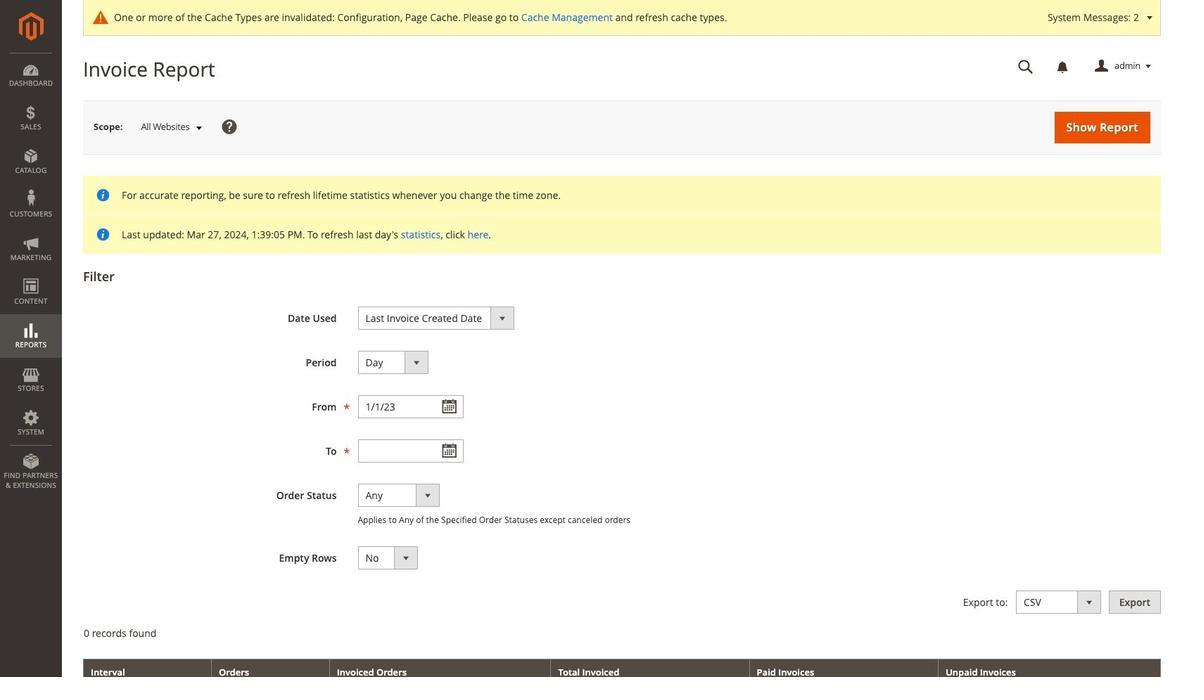 Task type: locate. For each thing, give the bounding box(es) containing it.
None text field
[[358, 440, 463, 463]]

None text field
[[1008, 54, 1043, 79], [358, 395, 463, 419], [1008, 54, 1043, 79], [358, 395, 463, 419]]

menu bar
[[0, 53, 62, 498]]

magento admin panel image
[[19, 12, 43, 41]]



